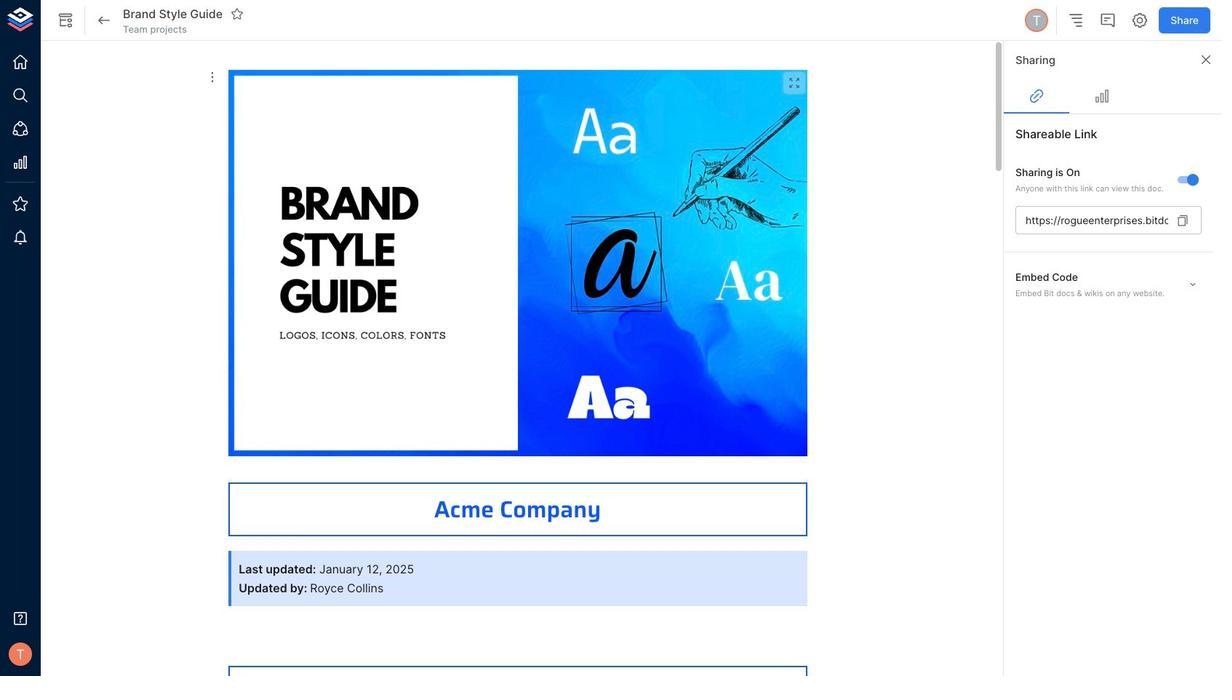 Task type: vqa. For each thing, say whether or not it's contained in the screenshot.
The Remove Favorite ICON
no



Task type: locate. For each thing, give the bounding box(es) containing it.
settings image
[[1132, 12, 1149, 29]]

tab list
[[1004, 79, 1223, 114]]

table of contents image
[[1068, 12, 1085, 29]]

favorite image
[[231, 7, 244, 20]]

show wiki image
[[57, 12, 74, 29]]

None text field
[[1016, 206, 1169, 235]]



Task type: describe. For each thing, give the bounding box(es) containing it.
go back image
[[95, 12, 113, 29]]

comments image
[[1100, 12, 1117, 29]]



